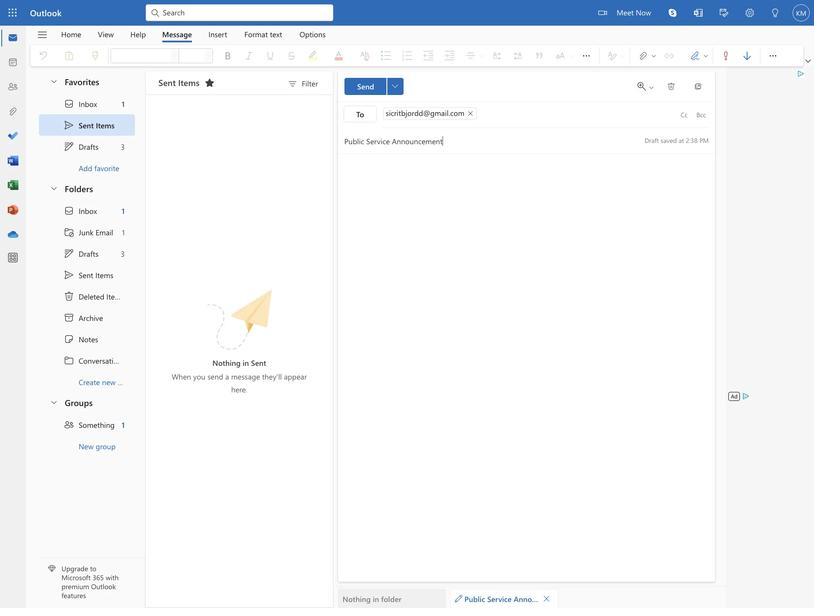 Task type: locate. For each thing, give the bounding box(es) containing it.
1 horizontal spatial 
[[614, 40, 623, 49]]


[[465, 40, 474, 49], [614, 40, 623, 49]]


[[51, 113, 59, 122]]

1 right the something at the left bottom of page
[[97, 336, 100, 344]]

view button
[[72, 21, 97, 34]]

2 horizontal spatial  button
[[164, 38, 170, 50]]

 button
[[137, 38, 143, 50], [164, 38, 170, 50], [35, 57, 50, 73]]

1 up  tree item
[[97, 165, 100, 173]]

outlook banner
[[0, 0, 651, 22]]

send
[[166, 298, 179, 306]]

format text
[[196, 23, 226, 31]]

sent up deleted
[[63, 216, 75, 224]]

To text field
[[306, 86, 541, 98]]

sent
[[127, 61, 141, 71], [63, 96, 75, 104], [63, 216, 75, 224]]

drafts down  junk email
[[63, 199, 79, 207]]

 for second  popup button from left
[[614, 40, 623, 49]]

sent items up deleted
[[63, 216, 91, 224]]

history
[[99, 285, 118, 293]]

0 horizontal spatial  button
[[461, 36, 478, 53]]

drafts right 
[[63, 113, 79, 121]]

1 inside tree item
[[97, 165, 100, 173]]

0 horizontal spatial 
[[465, 40, 474, 49]]

 button
[[550, 62, 567, 76]]

tab list containing home
[[42, 21, 267, 34]]

1 vertical spatial drafts
[[63, 199, 79, 207]]

2 vertical spatial sent
[[63, 216, 75, 224]]

 
[[510, 40, 526, 49]]

add favorite tree item
[[31, 126, 108, 143]]

mail image
[[6, 26, 15, 35]]


[[137, 42, 143, 47], [164, 42, 170, 47], [521, 42, 526, 47], [562, 42, 567, 47], [40, 62, 47, 69], [519, 67, 524, 73]]

add
[[63, 131, 74, 138]]

1 right inbox on the top left of page
[[97, 79, 100, 87]]

 left favorites
[[40, 62, 47, 69]]

 button
[[309, 62, 323, 76]]

1 vertical spatial tree item
[[31, 332, 108, 349]]

items inside favorites tree
[[77, 96, 92, 104]]

tree item
[[31, 194, 108, 212], [31, 332, 108, 349]]

add favorite
[[63, 131, 95, 138]]

send button
[[275, 62, 310, 76]]

1 vertical spatial 1
[[97, 165, 100, 173]]

sent down  tree item
[[63, 96, 75, 104]]

None search field
[[117, 0, 267, 19]]

 button
[[461, 36, 478, 53], [610, 36, 627, 53]]

3
[[97, 113, 100, 121], [97, 199, 100, 207]]

 tree item
[[31, 109, 108, 126]]

Add a subject text field
[[270, 106, 508, 120]]

left-rail-appbar navigation
[[2, 21, 19, 198]]


[[577, 40, 585, 49]]

a
[[180, 298, 183, 306]]

create new folder tree item
[[31, 297, 110, 314]]

2 vertical spatial 1
[[97, 336, 100, 344]]

2 tree item from the top
[[31, 332, 108, 349]]

more apps image
[[6, 202, 15, 211]]

 right ""
[[519, 67, 524, 73]]

items down inbox on the top left of page
[[77, 96, 92, 104]]

 button down 'message' button
[[137, 38, 143, 50]]


[[51, 79, 59, 87]]

1 1 from the top
[[97, 79, 100, 87]]

items
[[143, 61, 160, 71], [77, 96, 92, 104], [76, 216, 91, 224], [85, 233, 100, 241]]

0 vertical spatial 3
[[97, 113, 100, 121]]

folder
[[94, 302, 110, 310]]


[[51, 182, 59, 190]]

 button
[[610, 0, 631, 22]]

to button
[[275, 85, 301, 98]]

2 sent items from the top
[[63, 216, 91, 224]]

1 vertical spatial 3
[[97, 199, 100, 207]]

favorites tree
[[31, 54, 108, 143]]

clipboard group
[[26, 36, 85, 53]]

items left  button
[[143, 61, 160, 71]]

inbox
[[63, 79, 78, 87]]

1 horizontal spatial  button
[[610, 36, 627, 53]]

 button right font size text field
[[164, 38, 170, 50]]

 button left favorites
[[35, 57, 50, 73]]

tab list
[[42, 21, 267, 34]]

 button for font size text field
[[164, 38, 170, 50]]

conversation
[[63, 285, 98, 293]]

view
[[78, 23, 91, 31]]

3 right the  drafts
[[97, 113, 100, 121]]

1 drafts from the top
[[63, 113, 79, 121]]

sent items down inbox on the top left of page
[[63, 96, 92, 104]]


[[555, 66, 562, 73]]

conversation history
[[63, 285, 118, 293]]

1 3 from the top
[[97, 113, 100, 121]]

3 down  tree item
[[97, 199, 100, 207]]

people image
[[6, 66, 15, 74]]

2 drafts from the top
[[63, 199, 79, 207]]

to do image
[[6, 105, 15, 114]]

1 inside  tree item
[[97, 79, 100, 87]]

3 inside  tree item
[[97, 113, 100, 121]]

0 vertical spatial sent
[[127, 61, 141, 71]]

0 vertical spatial tree item
[[31, 194, 108, 212]]

drafts inside the  drafts
[[63, 113, 79, 121]]

none search field inside outlook banner
[[117, 0, 267, 19]]


[[594, 40, 602, 49]]

1 vertical spatial sent items
[[63, 216, 91, 224]]

tree item containing something
[[31, 332, 108, 349]]

include group
[[506, 36, 569, 53]]

0 horizontal spatial  button
[[35, 57, 50, 73]]

something
[[63, 336, 92, 344]]

drafts inside tree item
[[63, 199, 79, 207]]

send
[[286, 65, 299, 73]]

email
[[76, 182, 91, 190]]

1 horizontal spatial  button
[[137, 38, 143, 50]]

archive
[[63, 251, 82, 258]]

1 sent items from the top
[[63, 96, 92, 104]]

sent down font text box
[[127, 61, 141, 71]]

sent items
[[63, 96, 92, 104], [63, 216, 91, 224]]

1 tree item from the top
[[31, 194, 108, 212]]

3 inside  tree
[[97, 199, 100, 207]]

 right  at the right top of the page
[[521, 42, 526, 47]]

to
[[285, 87, 291, 95]]

tree item up new
[[31, 332, 108, 349]]

 inside basic text group
[[465, 40, 474, 49]]

 inside favorites tree item
[[40, 62, 47, 69]]

1  from the left
[[465, 40, 474, 49]]

0 vertical spatial sent items
[[63, 96, 92, 104]]

2 3 from the top
[[97, 199, 100, 207]]

text
[[216, 23, 226, 31]]

1
[[97, 79, 100, 87], [97, 165, 100, 173], [97, 336, 100, 344]]

sent items inside  tree
[[63, 216, 91, 224]]

0 vertical spatial drafts
[[63, 113, 79, 121]]

Message body, press Alt+F10 to exit text field
[[275, 130, 567, 249]]

 tree item
[[31, 177, 108, 194]]

0 vertical spatial 1
[[97, 79, 100, 87]]

2 1 from the top
[[97, 165, 100, 173]]

sent items 
[[127, 61, 172, 71]]

 right 
[[562, 42, 567, 47]]

drafts
[[63, 113, 79, 121], [63, 199, 79, 207]]

3 1 from the top
[[97, 336, 100, 344]]

options
[[240, 23, 261, 31]]

1 vertical spatial sent
[[63, 96, 75, 104]]

tree item down the junk
[[31, 194, 108, 212]]

deleted items
[[63, 233, 100, 241]]

items right deleted
[[85, 233, 100, 241]]

calendar image
[[6, 46, 15, 54]]

tree item containing drafts
[[31, 194, 108, 212]]

 
[[510, 66, 524, 73]]

tags group
[[572, 36, 606, 53]]

 for second  popup button from the right
[[465, 40, 474, 49]]

basic text group
[[88, 36, 478, 53]]

2  from the left
[[614, 40, 623, 49]]



Task type: vqa. For each thing, say whether or not it's contained in the screenshot.
'365'
no



Task type: describe. For each thing, give the bounding box(es) containing it.
items up deleted items at the top left of the page
[[76, 216, 91, 224]]

appear
[[227, 298, 246, 306]]

sent inside  tree
[[63, 216, 75, 224]]

 button for font text box
[[137, 38, 143, 50]]

 button inside favorites tree item
[[35, 57, 50, 73]]

 
[[552, 40, 567, 49]]

2  button from the left
[[610, 36, 627, 53]]

when
[[137, 298, 153, 306]]

word image
[[6, 125, 15, 133]]

groups
[[52, 318, 74, 327]]

sent inside favorites tree
[[63, 96, 75, 104]]

format
[[196, 23, 214, 31]]

groups application
[[0, 0, 651, 487]]

 button
[[161, 60, 175, 73]]

sicritbjordd@gmail.com button
[[307, 86, 381, 96]]

group
[[77, 353, 92, 361]]

when you send a message they'll appear here.
[[137, 298, 246, 316]]

items inside sent items 
[[143, 61, 160, 71]]

help
[[104, 23, 117, 31]]

message
[[185, 298, 208, 306]]

 button
[[590, 0, 610, 22]]

 button
[[529, 62, 546, 76]]


[[510, 40, 519, 49]]

km image
[[634, 3, 648, 17]]

 button
[[25, 21, 42, 36]]

 inside  
[[519, 67, 524, 73]]

new group
[[63, 353, 92, 361]]

favorite
[[75, 131, 95, 138]]


[[163, 62, 172, 71]]

Font text field
[[89, 39, 136, 50]]


[[617, 7, 624, 14]]

reading pane main content
[[267, 53, 581, 487]]

outlook link
[[24, 0, 49, 21]]


[[597, 7, 603, 14]]

Search field
[[129, 5, 261, 14]]

sent items inside favorites tree
[[63, 96, 92, 104]]

notes
[[63, 268, 79, 276]]

you
[[155, 298, 164, 306]]

deleted
[[63, 233, 84, 241]]

 junk email
[[51, 182, 91, 190]]

sicritbjordd@gmail.com
[[309, 86, 372, 94]]

Font size text field
[[143, 39, 163, 50]]

message list section
[[116, 55, 266, 487]]

 right font size text field
[[164, 42, 170, 47]]


[[552, 40, 561, 49]]

 inside  
[[562, 42, 567, 47]]

files image
[[6, 85, 15, 94]]

powerpoint image
[[6, 164, 15, 173]]

options button
[[233, 21, 267, 34]]

tab list inside groups application
[[42, 21, 267, 34]]

 tree
[[31, 160, 118, 314]]


[[534, 66, 541, 73]]

new
[[82, 302, 92, 310]]

outlook
[[24, 5, 49, 15]]

create new folder
[[63, 302, 110, 310]]

 inbox
[[51, 79, 78, 87]]

sent inside sent items 
[[127, 61, 141, 71]]

create
[[63, 302, 80, 310]]

junk
[[63, 182, 75, 190]]

they'll
[[210, 298, 226, 306]]

insert
[[167, 23, 182, 31]]

favorites
[[52, 61, 79, 70]]

filter
[[241, 63, 254, 71]]

1  button from the left
[[461, 36, 478, 53]]

sent items heading
[[127, 57, 175, 76]]

 drafts
[[51, 113, 79, 122]]


[[314, 67, 319, 72]]

home button
[[43, 21, 71, 34]]

onedrive image
[[6, 184, 15, 192]]

1 tree item
[[31, 160, 108, 177]]

format text button
[[189, 21, 232, 34]]


[[510, 66, 517, 73]]

here.
[[185, 308, 198, 316]]

folders
[[52, 146, 74, 156]]

message button
[[123, 21, 160, 34]]

message
[[130, 23, 154, 31]]

home
[[49, 23, 65, 31]]

new
[[63, 353, 75, 361]]

 button
[[572, 38, 589, 51]]

 filter
[[230, 63, 254, 71]]

 tree item
[[31, 74, 108, 92]]


[[29, 24, 38, 33]]

favorites tree item
[[31, 57, 108, 74]]


[[230, 63, 238, 71]]

 left font size text field
[[137, 42, 143, 47]]

help button
[[98, 21, 123, 34]]

 inside  
[[521, 42, 526, 47]]

 button
[[589, 38, 606, 51]]

insert button
[[160, 21, 188, 34]]



